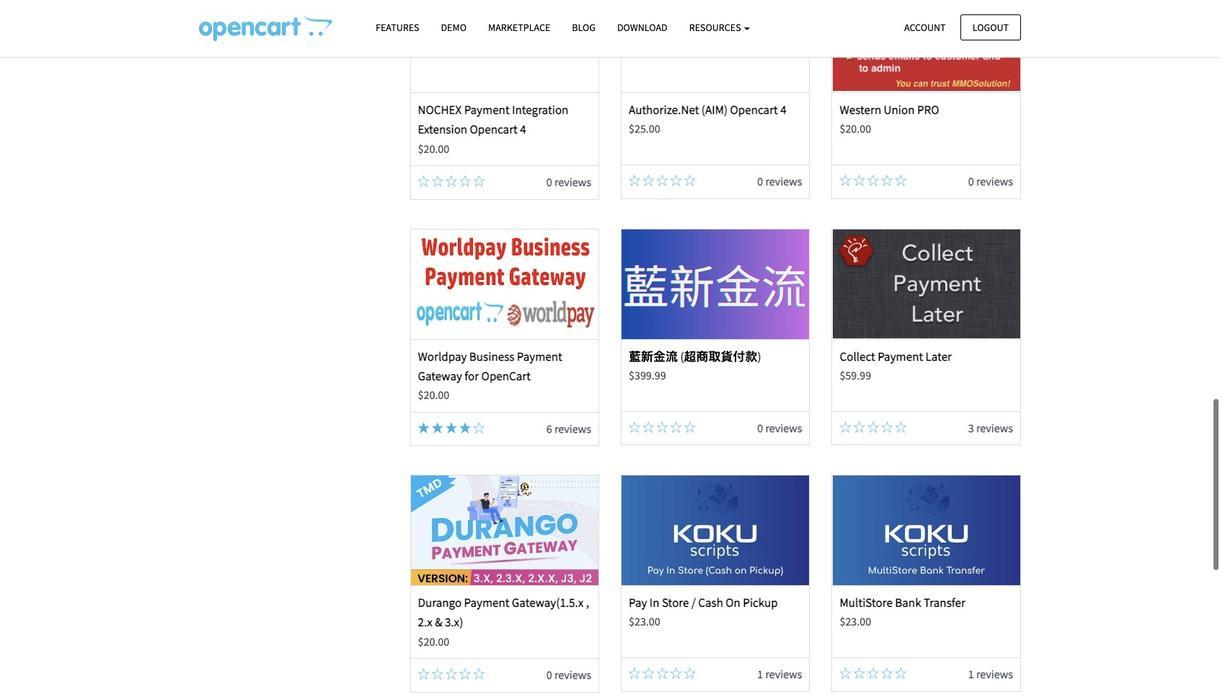 Task type: locate. For each thing, give the bounding box(es) containing it.
0 for authorize.net (aim) opencart 4
[[758, 174, 764, 188]]

0 for 藍新金流 (超商取貨付款)
[[758, 420, 764, 435]]

star light image down gateway
[[432, 422, 444, 433]]

pay
[[629, 595, 647, 611]]

payment
[[464, 102, 510, 118], [517, 348, 563, 364], [878, 348, 924, 364], [464, 595, 510, 611]]

payment inside collect payment later $59.99
[[878, 348, 924, 364]]

collect payment later $59.99
[[840, 348, 952, 382]]

0 for durango payment gateway(1.5.x , 2.x & 3.x)
[[547, 668, 553, 682]]

$20.00 down gateway
[[418, 388, 450, 402]]

0 horizontal spatial star light image
[[432, 422, 444, 433]]

payment right nochex
[[464, 102, 510, 118]]

resources
[[690, 21, 743, 34]]

0 reviews for authorize.net (aim) opencart 4
[[758, 174, 803, 188]]

4 right (aim)
[[781, 102, 787, 118]]

multistore bank transfer link
[[840, 595, 966, 611]]

0 horizontal spatial $23.00
[[629, 614, 661, 629]]

2 star light image from the left
[[460, 422, 471, 433]]

account
[[905, 21, 946, 34]]

0 reviews for western union pro
[[969, 174, 1014, 188]]

0 horizontal spatial opencart
[[470, 121, 518, 137]]

reviews for durango payment gateway(1.5.x , 2.x & 3.x)
[[555, 668, 592, 682]]

1 reviews for pay in store / cash on pickup
[[758, 667, 803, 681]]

authorize.net
[[629, 102, 699, 118]]

business
[[470, 348, 515, 364]]

0 reviews for 藍新金流 (超商取貨付款)
[[758, 420, 803, 435]]

1 vertical spatial opencart
[[470, 121, 518, 137]]

1 horizontal spatial opencart
[[731, 102, 778, 118]]

2 1 reviews from the left
[[969, 667, 1014, 681]]

cash
[[699, 595, 724, 611]]

opencart payment gateways image
[[199, 15, 333, 41]]

3.x)
[[445, 614, 463, 630]]

download
[[618, 21, 668, 34]]

star light image down for at the left bottom of page
[[460, 422, 471, 433]]

$20.00 down western
[[840, 121, 872, 136]]

0 reviews for nochex payment integration extension opencart 4
[[547, 175, 592, 189]]

later
[[926, 348, 952, 364]]

0 for nochex payment integration extension opencart 4
[[547, 175, 553, 189]]

0
[[758, 174, 764, 188], [969, 174, 975, 188], [547, 175, 553, 189], [758, 420, 764, 435], [547, 668, 553, 682]]

opencart
[[731, 102, 778, 118], [470, 121, 518, 137]]

in
[[650, 595, 660, 611]]

$20.00 inside durango payment gateway(1.5.x , 2.x & 3.x) $20.00
[[418, 634, 450, 648]]

reviews for authorize.net (aim) opencart 4
[[766, 174, 803, 188]]

1 horizontal spatial $23.00
[[840, 614, 872, 629]]

reviews for western union pro
[[977, 174, 1014, 188]]

pay in store / cash on pickup $23.00
[[629, 595, 778, 629]]

4
[[781, 102, 787, 118], [520, 121, 526, 137]]

$23.00 down multistore
[[840, 614, 872, 629]]

1 1 from the left
[[758, 667, 764, 681]]

1 horizontal spatial star light image
[[460, 422, 471, 433]]

pickup
[[743, 595, 778, 611]]

1 vertical spatial 4
[[520, 121, 526, 137]]

nochex
[[418, 102, 462, 118]]

0 horizontal spatial star light image
[[418, 422, 430, 433]]

logout link
[[961, 14, 1022, 40]]

star light image
[[418, 422, 430, 433], [446, 422, 457, 433]]

4 inside authorize.net (aim) opencart 4 $25.00
[[781, 102, 787, 118]]

star light o image
[[629, 175, 641, 186], [643, 175, 655, 186], [657, 175, 668, 186], [671, 175, 682, 186], [446, 175, 457, 187], [629, 421, 641, 433], [657, 421, 668, 433], [685, 421, 696, 433], [840, 421, 852, 433], [868, 421, 879, 433], [896, 421, 907, 433], [643, 668, 655, 679], [657, 668, 668, 679], [671, 668, 682, 679], [854, 668, 866, 679], [868, 668, 879, 679], [882, 668, 893, 679], [418, 668, 430, 680], [432, 668, 444, 680], [474, 668, 485, 680]]

0 vertical spatial 4
[[781, 102, 787, 118]]

2 $23.00 from the left
[[840, 614, 872, 629]]

藍新金流 (超商取貨付款) link
[[629, 348, 762, 364]]

collect
[[840, 348, 876, 364]]

$20.00 down the & in the left bottom of the page
[[418, 634, 450, 648]]

payment left "later"
[[878, 348, 924, 364]]

1 $23.00 from the left
[[629, 614, 661, 629]]

0 vertical spatial opencart
[[731, 102, 778, 118]]

gateway(1.5.x
[[512, 595, 584, 611]]

opencart inside nochex payment integration extension opencart 4 $20.00
[[470, 121, 518, 137]]

1 1 reviews from the left
[[758, 667, 803, 681]]

1 horizontal spatial 1
[[969, 667, 975, 681]]

authorize.net (aim) opencart 4 link
[[629, 102, 787, 118]]

0 horizontal spatial 1
[[758, 667, 764, 681]]

transfer
[[924, 595, 966, 611]]

$23.00
[[629, 614, 661, 629], [840, 614, 872, 629]]

durango payment gateway(1.5.x , 2.x & 3.x) $20.00
[[418, 595, 589, 648]]

star light image
[[432, 422, 444, 433], [460, 422, 471, 433]]

payment up the opencart
[[517, 348, 563, 364]]

reviews
[[766, 174, 803, 188], [977, 174, 1014, 188], [555, 175, 592, 189], [766, 420, 803, 435], [977, 420, 1014, 435], [555, 421, 592, 436], [766, 667, 803, 681], [977, 667, 1014, 681], [555, 668, 592, 682]]

collect payment later image
[[833, 229, 1021, 339]]

reviews for pay in store / cash on pickup
[[766, 667, 803, 681]]

4 down integration
[[520, 121, 526, 137]]

3 reviews
[[969, 420, 1014, 435]]

1 horizontal spatial 4
[[781, 102, 787, 118]]

western
[[840, 102, 882, 118]]

pay in store / cash on pickup link
[[629, 595, 778, 611]]

payment inside durango payment gateway(1.5.x , 2.x & 3.x) $20.00
[[464, 595, 510, 611]]

worldpay business payment gateway for opencart image
[[411, 229, 599, 339]]

opencart down integration
[[470, 121, 518, 137]]

$20.00 inside nochex payment integration extension opencart 4 $20.00
[[418, 141, 450, 156]]

1 reviews
[[758, 667, 803, 681], [969, 667, 1014, 681]]

1
[[758, 667, 764, 681], [969, 667, 975, 681]]

0 horizontal spatial 4
[[520, 121, 526, 137]]

payment for ,
[[464, 595, 510, 611]]

multistore bank transfer image
[[833, 476, 1021, 585]]

payment right durango
[[464, 595, 510, 611]]

opencart right (aim)
[[731, 102, 778, 118]]

marketplace link
[[478, 15, 562, 40]]

$20.00 down extension
[[418, 141, 450, 156]]

collect payment later link
[[840, 348, 952, 364]]

1 horizontal spatial 1 reviews
[[969, 667, 1014, 681]]

payment for $59.99
[[878, 348, 924, 364]]

multistore
[[840, 595, 893, 611]]

0 horizontal spatial 1 reviews
[[758, 667, 803, 681]]

$20.00 inside western union pro $20.00
[[840, 121, 872, 136]]

western union pro link
[[840, 102, 940, 118]]

store
[[662, 595, 689, 611]]

1 horizontal spatial star light image
[[446, 422, 457, 433]]

star light o image
[[685, 175, 696, 186], [840, 175, 852, 186], [854, 175, 866, 186], [868, 175, 879, 186], [882, 175, 893, 186], [896, 175, 907, 186], [418, 175, 430, 187], [432, 175, 444, 187], [460, 175, 471, 187], [474, 175, 485, 187], [643, 421, 655, 433], [671, 421, 682, 433], [854, 421, 866, 433], [882, 421, 893, 433], [474, 422, 485, 433], [629, 668, 641, 679], [685, 668, 696, 679], [840, 668, 852, 679], [896, 668, 907, 679], [446, 668, 457, 680], [460, 668, 471, 680]]

payment inside 'worldpay business payment gateway for opencart $20.00'
[[517, 348, 563, 364]]

4 inside nochex payment integration extension opencart 4 $20.00
[[520, 121, 526, 137]]

nochex payment integration extension opencart 4 link
[[418, 102, 569, 137]]

$23.00 inside pay in store / cash on pickup $23.00
[[629, 614, 661, 629]]

reviews for 藍新金流 (超商取貨付款)
[[766, 420, 803, 435]]

0 reviews
[[758, 174, 803, 188], [969, 174, 1014, 188], [547, 175, 592, 189], [758, 420, 803, 435], [547, 668, 592, 682]]

payment inside nochex payment integration extension opencart 4 $20.00
[[464, 102, 510, 118]]

demo link
[[430, 15, 478, 40]]

western union pro $20.00
[[840, 102, 940, 136]]

opencart inside authorize.net (aim) opencart 4 $25.00
[[731, 102, 778, 118]]

2 1 from the left
[[969, 667, 975, 681]]

integration
[[512, 102, 569, 118]]

$20.00
[[840, 121, 872, 136], [418, 141, 450, 156], [418, 388, 450, 402], [418, 634, 450, 648]]

extension
[[418, 121, 468, 137]]

$23.00 down pay
[[629, 614, 661, 629]]

reviews for collect payment later
[[977, 420, 1014, 435]]



Task type: describe. For each thing, give the bounding box(es) containing it.
藍新金流 (超商取貨付款) image
[[622, 229, 810, 339]]

reviews for worldpay business payment gateway for opencart
[[555, 421, 592, 436]]

download link
[[607, 15, 679, 40]]

2 star light image from the left
[[446, 422, 457, 433]]

blog link
[[562, 15, 607, 40]]

durango
[[418, 595, 462, 611]]

reviews for nochex payment integration extension opencart 4
[[555, 175, 592, 189]]

0 reviews for durango payment gateway(1.5.x , 2.x & 3.x)
[[547, 668, 592, 682]]

2.x
[[418, 614, 433, 630]]

multistore bank transfer $23.00
[[840, 595, 966, 629]]

resources link
[[679, 15, 762, 40]]

6
[[547, 421, 553, 436]]

bank
[[896, 595, 922, 611]]

1 star light image from the left
[[432, 422, 444, 433]]

durango payment gateway(1.5.x , 2.x & 3.x) image
[[411, 476, 599, 585]]

藍新金流 (超商取貨付款) $399.99
[[629, 348, 762, 382]]

$25.00
[[629, 121, 661, 136]]

durango payment gateway(1.5.x , 2.x & 3.x) link
[[418, 595, 589, 630]]

western union pro image
[[833, 0, 1021, 92]]

authorize.net (aim) opencart 4 image
[[622, 0, 810, 92]]

1 star light image from the left
[[418, 422, 430, 433]]

on
[[726, 595, 741, 611]]

worldpay
[[418, 348, 467, 364]]

payment for extension
[[464, 102, 510, 118]]

nochex payment integration extension opencart 4 $20.00
[[418, 102, 569, 156]]

pro
[[918, 102, 940, 118]]

$20.00 inside 'worldpay business payment gateway for opencart $20.00'
[[418, 388, 450, 402]]

blog
[[572, 21, 596, 34]]

for
[[465, 368, 479, 384]]

&
[[435, 614, 443, 630]]

union
[[884, 102, 915, 118]]

1 for pay in store / cash on pickup
[[758, 667, 764, 681]]

reviews for multistore bank transfer
[[977, 667, 1014, 681]]

logout
[[973, 21, 1009, 34]]

pay in store / cash on pickup image
[[622, 476, 810, 585]]

authorize.net (aim) opencart 4 $25.00
[[629, 102, 787, 136]]

features link
[[365, 15, 430, 40]]

$399.99
[[629, 368, 666, 382]]

0 for western union pro
[[969, 174, 975, 188]]

worldpay business payment gateway for opencart $20.00
[[418, 348, 563, 402]]

1 for multistore bank transfer
[[969, 667, 975, 681]]

3
[[969, 420, 975, 435]]

1 reviews for multistore bank transfer
[[969, 667, 1014, 681]]

marketplace
[[488, 21, 551, 34]]

(超商取貨付款)
[[681, 348, 762, 364]]

worldpay business payment gateway for opencart link
[[418, 348, 563, 384]]

nochex payment integration extension opencart 4 image
[[411, 0, 599, 92]]

opencart
[[482, 368, 531, 384]]

,
[[586, 595, 589, 611]]

features
[[376, 21, 420, 34]]

$59.99
[[840, 368, 872, 382]]

(aim)
[[702, 102, 728, 118]]

account link
[[893, 14, 959, 40]]

demo
[[441, 21, 467, 34]]

gateway
[[418, 368, 462, 384]]

6 reviews
[[547, 421, 592, 436]]

藍新金流
[[629, 348, 678, 364]]

$23.00 inside multistore bank transfer $23.00
[[840, 614, 872, 629]]

/
[[692, 595, 696, 611]]



Task type: vqa. For each thing, say whether or not it's contained in the screenshot.


